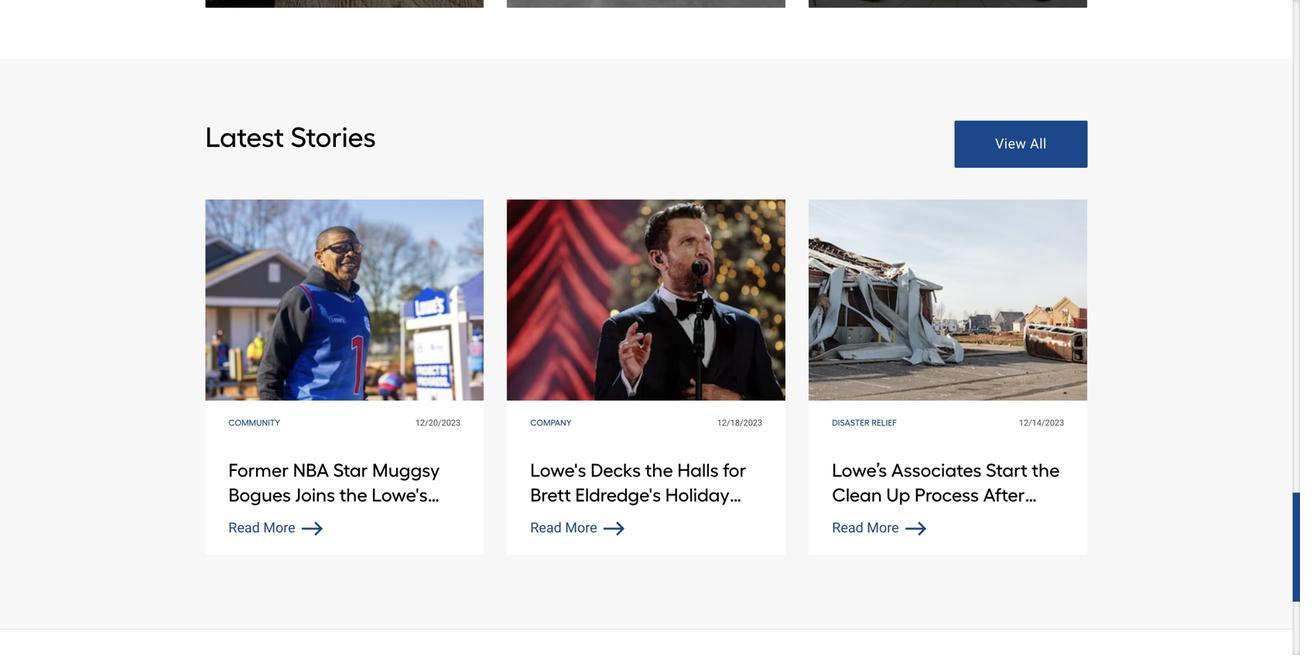 Task type: locate. For each thing, give the bounding box(es) containing it.
0 horizontal spatial lowe's
[[372, 484, 428, 507]]

1 horizontal spatial more
[[565, 520, 597, 536]]

2 read from the left
[[530, 520, 562, 536]]

read more for tour
[[530, 520, 597, 536]]

1 vertical spatial lowe's
[[372, 484, 428, 507]]

clean
[[832, 484, 882, 507]]

bogues
[[229, 484, 291, 507]]

read more link for tour
[[530, 520, 625, 536]]

community
[[229, 418, 280, 429]]

tour
[[530, 509, 568, 531]]

0 vertical spatial lowe's
[[530, 459, 586, 482]]

the left halls
[[645, 459, 673, 482]]

1 horizontal spatial lowe's
[[530, 459, 586, 482]]

1 horizontal spatial read more
[[530, 520, 597, 536]]

read for tour
[[530, 520, 562, 536]]

decks
[[591, 459, 641, 482]]

read more link down the bogues on the bottom left
[[229, 520, 323, 536]]

the
[[645, 459, 673, 482], [1032, 459, 1060, 482], [339, 484, 367, 507]]

1 read from the left
[[229, 520, 260, 536]]

0 horizontal spatial read more
[[229, 520, 295, 536]]

more down the bogues on the bottom left
[[263, 520, 295, 536]]

more down "up" on the right bottom of the page
[[867, 520, 899, 536]]

start
[[986, 459, 1028, 482]]

former nba star muggsy bogues joins the lowe's home team link
[[229, 459, 461, 531]]

more down the brett
[[565, 520, 597, 536]]

nba
[[293, 459, 329, 482]]

star
[[333, 459, 368, 482]]

tornado
[[896, 509, 967, 531]]

0 horizontal spatial the
[[339, 484, 367, 507]]

view all
[[995, 136, 1047, 152]]

0 horizontal spatial read
[[229, 520, 260, 536]]

lowe's decks the halls for brett eldredge's holiday tour
[[530, 459, 746, 531]]

the right start
[[1032, 459, 1060, 482]]

3 read from the left
[[832, 520, 864, 536]]

2 horizontal spatial read more link
[[832, 520, 926, 536]]

read down the bogues on the bottom left
[[229, 520, 260, 536]]

12/14/2023
[[1019, 418, 1064, 428]]

brett
[[530, 484, 571, 507]]

more
[[263, 520, 295, 536], [565, 520, 597, 536], [867, 520, 899, 536]]

2 more from the left
[[565, 520, 597, 536]]

read more down the bogues on the bottom left
[[229, 520, 295, 536]]

read more link for deadly
[[832, 520, 926, 536]]

read more down the brett
[[530, 520, 597, 536]]

read more link down "up" on the right bottom of the page
[[832, 520, 926, 536]]

read more for home
[[229, 520, 295, 536]]

read more down "clean"
[[832, 520, 899, 536]]

3 read more link from the left
[[832, 520, 926, 536]]

2 read more link from the left
[[530, 520, 625, 536]]

read down "clean"
[[832, 520, 864, 536]]

1 horizontal spatial read
[[530, 520, 562, 536]]

read for home
[[229, 520, 260, 536]]

1 read more link from the left
[[229, 520, 323, 536]]

1 horizontal spatial read more link
[[530, 520, 625, 536]]

after
[[983, 484, 1025, 507]]

view all link
[[954, 121, 1088, 168]]

eldredge's
[[575, 484, 661, 507]]

2 horizontal spatial read more
[[832, 520, 899, 536]]

1 more from the left
[[263, 520, 295, 536]]

3 read more from the left
[[832, 520, 899, 536]]

3 more from the left
[[867, 520, 899, 536]]

lowe's
[[530, 459, 586, 482], [372, 484, 428, 507]]

read down the brett
[[530, 520, 562, 536]]

lowe's down muggsy
[[372, 484, 428, 507]]

2 horizontal spatial more
[[867, 520, 899, 536]]

lowe's up the brett
[[530, 459, 586, 482]]

more for deadly
[[867, 520, 899, 536]]

the down star
[[339, 484, 367, 507]]

2 horizontal spatial read
[[832, 520, 864, 536]]

community link
[[229, 418, 280, 429]]

2 horizontal spatial the
[[1032, 459, 1060, 482]]

lowe's inside former nba star muggsy bogues joins the lowe's home team
[[372, 484, 428, 507]]

halls
[[677, 459, 719, 482]]

read
[[229, 520, 260, 536], [530, 520, 562, 536], [832, 520, 864, 536]]

2 read more from the left
[[530, 520, 597, 536]]

0 horizontal spatial read more link
[[229, 520, 323, 536]]

relief
[[872, 418, 897, 429]]

0 horizontal spatial more
[[263, 520, 295, 536]]

1 read more from the left
[[229, 520, 295, 536]]

read more
[[229, 520, 295, 536], [530, 520, 597, 536], [832, 520, 899, 536]]

1 horizontal spatial the
[[645, 459, 673, 482]]

read more link down the brett
[[530, 520, 625, 536]]

read more link
[[229, 520, 323, 536], [530, 520, 625, 536], [832, 520, 926, 536]]

the inside former nba star muggsy bogues joins the lowe's home team
[[339, 484, 367, 507]]



Task type: vqa. For each thing, say whether or not it's contained in the screenshot.
"Community" link
yes



Task type: describe. For each thing, give the bounding box(es) containing it.
view
[[995, 136, 1026, 152]]

the inside lowe's decks the halls for brett eldredge's holiday tour
[[645, 459, 673, 482]]

all
[[1030, 136, 1047, 152]]

joins
[[295, 484, 335, 507]]

in
[[1008, 509, 1022, 531]]

latest stories
[[205, 121, 376, 154]]

muggsy
[[372, 459, 440, 482]]

company link
[[530, 418, 572, 429]]

former nba star muggsy bogues joins the lowe's home team
[[229, 459, 440, 531]]

home
[[229, 509, 279, 531]]

12/18/2023
[[717, 418, 763, 428]]

for
[[723, 459, 746, 482]]

more for home
[[263, 520, 295, 536]]

read for deadly
[[832, 520, 864, 536]]

tennessee
[[832, 534, 921, 556]]

up
[[886, 484, 911, 507]]

read more for deadly
[[832, 520, 899, 536]]

holiday
[[665, 484, 730, 507]]

lowe's associates start the clean up process after deadly tornado hits in tennessee link
[[832, 459, 1064, 556]]

latest
[[205, 121, 284, 154]]

former
[[229, 459, 289, 482]]

associates
[[891, 459, 982, 482]]

lowe's associates start the clean up process after deadly tornado hits in tennessee
[[832, 459, 1060, 556]]

disaster
[[832, 418, 870, 429]]

company
[[530, 418, 572, 429]]

deadly
[[832, 509, 892, 531]]

lowe's inside lowe's decks the halls for brett eldredge's holiday tour
[[530, 459, 586, 482]]

process
[[915, 484, 979, 507]]

disaster relief link
[[832, 418, 897, 429]]

team
[[283, 509, 331, 531]]

stories
[[291, 121, 376, 154]]

lowe's
[[832, 459, 887, 482]]

hits
[[971, 509, 1003, 531]]

12/20/2023
[[415, 418, 461, 428]]

lowe's decks the halls for brett eldredge's holiday tour link
[[530, 459, 763, 531]]

the inside lowe's associates start the clean up process after deadly tornado hits in tennessee
[[1032, 459, 1060, 482]]

more for tour
[[565, 520, 597, 536]]

disaster relief
[[832, 418, 897, 429]]

read more link for home
[[229, 520, 323, 536]]



